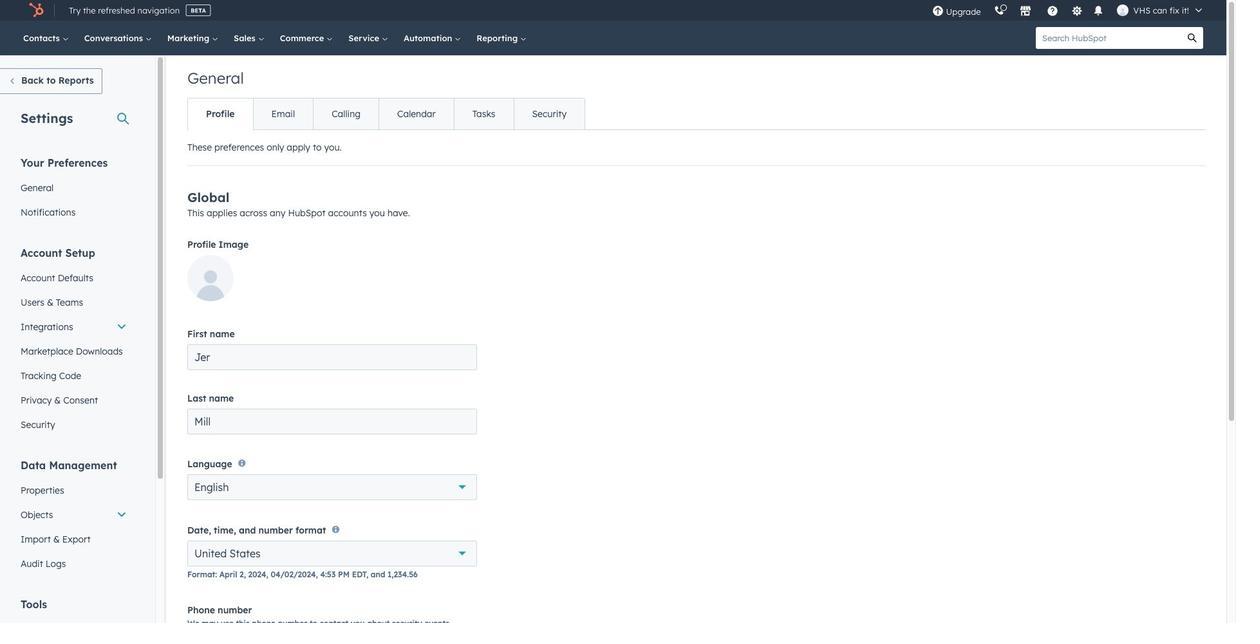 Task type: locate. For each thing, give the bounding box(es) containing it.
None text field
[[187, 409, 477, 435]]

navigation
[[187, 98, 585, 130]]

None text field
[[187, 344, 477, 370]]

menu
[[926, 0, 1211, 21]]

marketplaces image
[[1020, 6, 1031, 17]]

jer mill image
[[1117, 5, 1128, 16]]



Task type: describe. For each thing, give the bounding box(es) containing it.
your preferences element
[[13, 156, 135, 225]]

Search HubSpot search field
[[1036, 27, 1182, 49]]

data management element
[[13, 458, 135, 576]]

account setup element
[[13, 246, 135, 437]]



Task type: vqa. For each thing, say whether or not it's contained in the screenshot.
the Account Setup "ELEMENT"
yes



